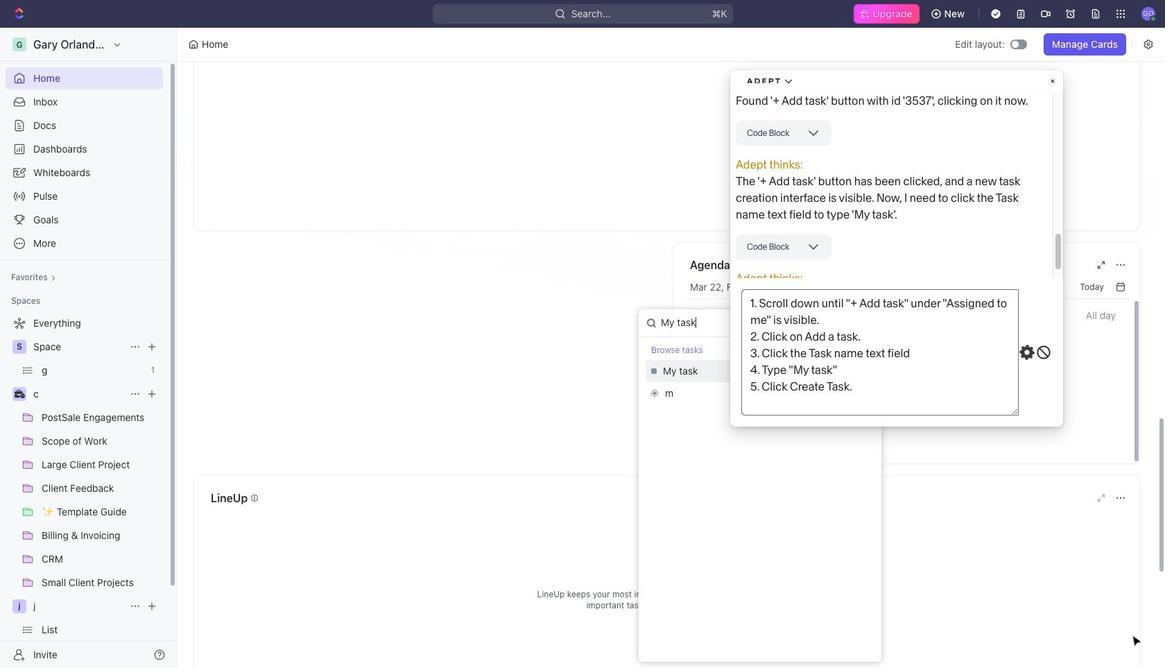 Task type: locate. For each thing, give the bounding box(es) containing it.
tree
[[6, 312, 163, 668]]

business time image
[[14, 390, 25, 398]]

space, , element
[[12, 340, 26, 354]]



Task type: vqa. For each thing, say whether or not it's contained in the screenshot.
"tab list"
no



Task type: describe. For each thing, give the bounding box(es) containing it.
Search for task (or subtask) name, ID, or URL text field
[[639, 309, 820, 337]]

j, , element
[[12, 600, 26, 613]]

sidebar navigation
[[0, 28, 177, 668]]

tree inside sidebar 'navigation'
[[6, 312, 163, 668]]



